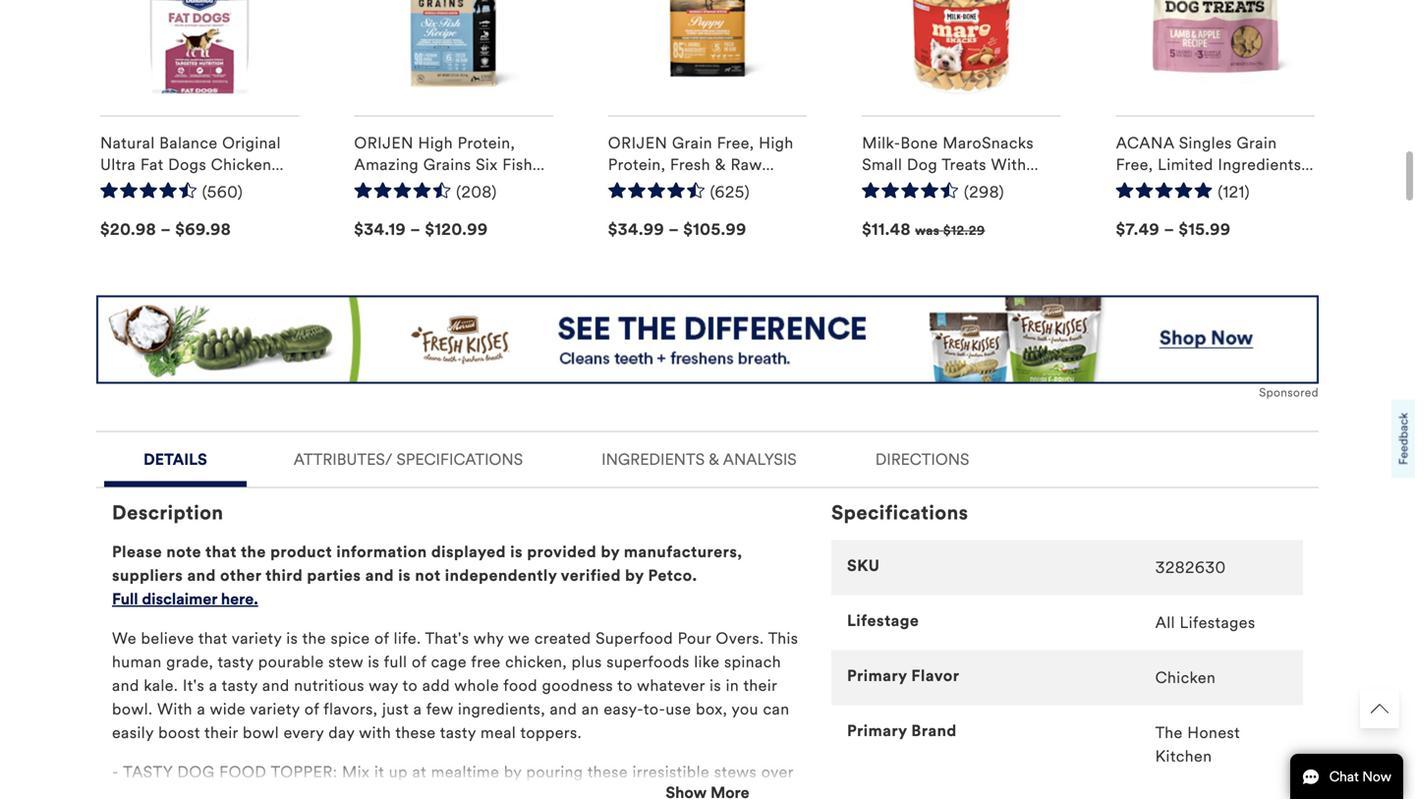 Task type: locate. For each thing, give the bounding box(es) containing it.
full
[[384, 652, 407, 672]]

food
[[219, 762, 267, 782]]

these down the just
[[396, 723, 436, 743]]

boost down at
[[418, 786, 460, 799]]

like
[[695, 652, 720, 672]]

variety up the bowl
[[250, 699, 300, 719]]

0 vertical spatial add
[[423, 676, 450, 695]]

mealtime
[[431, 762, 500, 782]]

0 vertical spatial their
[[744, 676, 778, 695]]

day
[[329, 723, 355, 743]]

a inside tasty dog food topper: mix it up at mealtime by pouring these irresistible stews over your pup's favorite meal to add a healthy boost of nutrition
[[347, 786, 355, 799]]

we believe that variety is the spice of life. that's why we created superfood pour overs. this human grade, tasty pourable stew is full of cage free chicken, plus superfoods like spinach and kale. it's a tasty and nutritious way to add whole food goodness to whatever is in their bowl. with a wide variety of flavors, just a few ingredients, and an easy-to-use box, you can easily boost their bowl every day with these tasty meal toppers.
[[112, 629, 799, 743]]

to
[[403, 676, 418, 695], [618, 676, 633, 695], [295, 786, 310, 799]]

1 vertical spatial meal
[[255, 786, 291, 799]]

add down "topper:"
[[315, 786, 342, 799]]

way
[[369, 676, 399, 695]]

1 vertical spatial the
[[302, 629, 326, 648]]

1 primary from the top
[[848, 666, 908, 686]]

that up grade,
[[198, 629, 228, 648]]

2 horizontal spatial by
[[626, 566, 644, 585]]

stew
[[329, 652, 364, 672]]

0 vertical spatial tasty
[[218, 652, 254, 672]]

meal
[[481, 723, 516, 743], [255, 786, 291, 799]]

is left in
[[710, 676, 722, 695]]

primary left brand
[[848, 721, 908, 741]]

2 vertical spatial by
[[504, 762, 522, 782]]

1 vertical spatial add
[[315, 786, 342, 799]]

0 vertical spatial that
[[206, 542, 237, 562]]

attributes/ specifications button
[[262, 432, 555, 481]]

add up few
[[423, 676, 450, 695]]

1 horizontal spatial add
[[423, 676, 450, 695]]

specifications
[[832, 501, 969, 525]]

primary down lifestage
[[848, 666, 908, 686]]

is
[[511, 542, 523, 562], [398, 566, 411, 585], [286, 629, 298, 648], [368, 652, 380, 672], [710, 676, 722, 695]]

1 vertical spatial primary
[[848, 721, 908, 741]]

0 horizontal spatial to
[[295, 786, 310, 799]]

life.
[[394, 629, 421, 648]]

lifestage
[[848, 611, 920, 631]]

the up other
[[241, 542, 266, 562]]

it's
[[183, 676, 205, 695]]

food
[[504, 676, 538, 695]]

that up other
[[206, 542, 237, 562]]

pourable
[[258, 652, 324, 672]]

that
[[206, 542, 237, 562], [198, 629, 228, 648]]

toppers.
[[521, 723, 582, 743]]

tasty right grade,
[[218, 652, 254, 672]]

meal down the ingredients,
[[481, 723, 516, 743]]

why
[[474, 629, 504, 648]]

ingredients & analysis
[[602, 450, 797, 469]]

by inside tasty dog food topper: mix it up at mealtime by pouring these irresistible stews over your pup's favorite meal to add a healthy boost of nutrition
[[504, 762, 522, 782]]

bowl
[[243, 723, 279, 743]]

a down mix
[[347, 786, 355, 799]]

ingredients & analysis button
[[570, 432, 829, 481]]

boost
[[158, 723, 200, 743], [418, 786, 460, 799]]

0 vertical spatial the
[[241, 542, 266, 562]]

it
[[375, 762, 385, 782]]

directions
[[876, 450, 970, 469]]

0 horizontal spatial these
[[396, 723, 436, 743]]

plus
[[572, 652, 602, 672]]

is left "full"
[[368, 652, 380, 672]]

their down wide
[[205, 723, 238, 743]]

we
[[112, 629, 137, 648]]

manufacturers,
[[624, 542, 743, 562]]

by up verified
[[601, 542, 620, 562]]

0 vertical spatial these
[[396, 723, 436, 743]]

please
[[112, 542, 162, 562]]

1 vertical spatial that
[[198, 629, 228, 648]]

0 vertical spatial primary
[[848, 666, 908, 686]]

1 vertical spatial these
[[588, 762, 628, 782]]

by left "petco."
[[626, 566, 644, 585]]

details button
[[104, 432, 247, 481]]

0 horizontal spatial the
[[241, 542, 266, 562]]

a
[[209, 676, 218, 695], [197, 699, 206, 719], [414, 699, 422, 719], [347, 786, 355, 799]]

tasty dog food topper: mix it up at mealtime by pouring these irresistible stews over your pup's favorite meal to add a healthy boost of nutrition
[[112, 762, 794, 799]]

to-
[[644, 699, 666, 719]]

by up "nutrition"
[[504, 762, 522, 782]]

these right pouring
[[588, 762, 628, 782]]

tasty down few
[[440, 723, 476, 743]]

is up the pourable
[[286, 629, 298, 648]]

primary
[[848, 666, 908, 686], [848, 721, 908, 741]]

box,
[[696, 699, 728, 719]]

boost down the with
[[158, 723, 200, 743]]

honest
[[1188, 723, 1241, 743]]

specifications
[[397, 450, 523, 469]]

irresistible
[[633, 762, 710, 782]]

0 horizontal spatial add
[[315, 786, 342, 799]]

primary for primary brand
[[848, 721, 908, 741]]

0 horizontal spatial boost
[[158, 723, 200, 743]]

by for pouring
[[504, 762, 522, 782]]

1 vertical spatial boost
[[418, 786, 460, 799]]

these
[[396, 723, 436, 743], [588, 762, 628, 782]]

of down mealtime
[[465, 786, 480, 799]]

bowl.
[[112, 699, 153, 719]]

and down the information
[[366, 566, 394, 585]]

meal down food
[[255, 786, 291, 799]]

variety
[[232, 629, 282, 648], [250, 699, 300, 719]]

the inside we believe that variety is the spice of life. that's why we created superfood pour overs. this human grade, tasty pourable stew is full of cage free chicken, plus superfoods like spinach and kale. it's a tasty and nutritious way to add whole food goodness to whatever is in their bowl. with a wide variety of flavors, just a few ingredients, and an easy-to-use box, you can easily boost their bowl every day with these tasty meal toppers.
[[302, 629, 326, 648]]

0 horizontal spatial by
[[504, 762, 522, 782]]

0 vertical spatial boost
[[158, 723, 200, 743]]

primary brand
[[848, 721, 957, 741]]

ingredients,
[[458, 699, 546, 719]]

1 horizontal spatial the
[[302, 629, 326, 648]]

all
[[1156, 613, 1176, 633]]

chicken
[[1156, 668, 1217, 688]]

1 vertical spatial their
[[205, 723, 238, 743]]

their
[[744, 676, 778, 695], [205, 723, 238, 743]]

2 primary from the top
[[848, 721, 908, 741]]

goodness
[[542, 676, 614, 695]]

note
[[167, 542, 202, 562]]

the up the pourable
[[302, 629, 326, 648]]

and down the pourable
[[262, 676, 290, 695]]

0 horizontal spatial meal
[[255, 786, 291, 799]]

their down spinach on the right bottom
[[744, 676, 778, 695]]

to right way
[[403, 676, 418, 695]]

is up independently
[[511, 542, 523, 562]]

topper:
[[271, 762, 338, 782]]

of
[[375, 629, 389, 648], [412, 652, 427, 672], [305, 699, 319, 719], [465, 786, 480, 799]]

whatever
[[637, 676, 706, 695]]

1 horizontal spatial these
[[588, 762, 628, 782]]

1 horizontal spatial meal
[[481, 723, 516, 743]]

use
[[666, 699, 692, 719]]

that inside we believe that variety is the spice of life. that's why we created superfood pour overs. this human grade, tasty pourable stew is full of cage free chicken, plus superfoods like spinach and kale. it's a tasty and nutritious way to add whole food goodness to whatever is in their bowl. with a wide variety of flavors, just a few ingredients, and an easy-to-use box, you can easily boost their bowl every day with these tasty meal toppers.
[[198, 629, 228, 648]]

full disclaimer here. button
[[112, 587, 258, 611]]

0 vertical spatial meal
[[481, 723, 516, 743]]

1 horizontal spatial boost
[[418, 786, 460, 799]]

product
[[271, 542, 332, 562]]

to up easy-
[[618, 676, 633, 695]]

tasty up wide
[[222, 676, 258, 695]]

that inside please note that the product information displayed is provided by manufacturers, suppliers and other third parties and is not independently verified by petco. full disclaimer here.
[[206, 542, 237, 562]]

1 vertical spatial variety
[[250, 699, 300, 719]]

product details tab list
[[96, 431, 1320, 799]]

ingredients
[[602, 450, 705, 469]]

of left life. at the left bottom
[[375, 629, 389, 648]]

and up bowl.
[[112, 676, 139, 695]]

meal inside we believe that variety is the spice of life. that's why we created superfood pour overs. this human grade, tasty pourable stew is full of cage free chicken, plus superfoods like spinach and kale. it's a tasty and nutritious way to add whole food goodness to whatever is in their bowl. with a wide variety of flavors, just a few ingredients, and an easy-to-use box, you can easily boost their bowl every day with these tasty meal toppers.
[[481, 723, 516, 743]]

variety up the pourable
[[232, 629, 282, 648]]

to down "topper:"
[[295, 786, 310, 799]]

all lifestages
[[1156, 613, 1256, 633]]

of right "full"
[[412, 652, 427, 672]]

1 horizontal spatial by
[[601, 542, 620, 562]]

0 vertical spatial by
[[601, 542, 620, 562]]

1 vertical spatial tasty
[[222, 676, 258, 695]]



Task type: vqa. For each thing, say whether or not it's contained in the screenshot.
list
no



Task type: describe. For each thing, give the bounding box(es) containing it.
free
[[471, 652, 501, 672]]

that for variety
[[198, 629, 228, 648]]

wide
[[210, 699, 246, 719]]

please note that the product information displayed is provided by manufacturers, suppliers and other third parties and is not independently verified by petco. full disclaimer here.
[[112, 542, 743, 609]]

-
[[112, 762, 123, 782]]

human
[[112, 652, 162, 672]]

whole
[[455, 676, 499, 695]]

sponsored
[[1260, 385, 1320, 400]]

by for manufacturers,
[[601, 542, 620, 562]]

the
[[1156, 723, 1184, 743]]

primary for primary flavor
[[848, 666, 908, 686]]

sponsored link
[[96, 295, 1320, 401]]

boost inside we believe that variety is the spice of life. that's why we created superfood pour overs. this human grade, tasty pourable stew is full of cage free chicken, plus superfoods like spinach and kale. it's a tasty and nutritious way to add whole food goodness to whatever is in their bowl. with a wide variety of flavors, just a few ingredients, and an easy-to-use box, you can easily boost their bowl every day with these tasty meal toppers.
[[158, 723, 200, 743]]

sku
[[848, 556, 881, 576]]

every
[[284, 723, 324, 743]]

just
[[382, 699, 409, 719]]

flavor
[[912, 666, 960, 686]]

spinach
[[725, 652, 782, 672]]

and up full disclaimer here. button
[[187, 566, 216, 585]]

2 vertical spatial tasty
[[440, 723, 476, 743]]

styled arrow button link
[[1361, 689, 1400, 729]]

0 vertical spatial variety
[[232, 629, 282, 648]]

that for the
[[206, 542, 237, 562]]

boost inside tasty dog food topper: mix it up at mealtime by pouring these irresistible stews over your pup's favorite meal to add a healthy boost of nutrition
[[418, 786, 460, 799]]

here.
[[221, 589, 258, 609]]

a right the just
[[414, 699, 422, 719]]

cage
[[431, 652, 467, 672]]

spice
[[331, 629, 370, 648]]

these inside we believe that variety is the spice of life. that's why we created superfood pour overs. this human grade, tasty pourable stew is full of cage free chicken, plus superfoods like spinach and kale. it's a tasty and nutritious way to add whole food goodness to whatever is in their bowl. with a wide variety of flavors, just a few ingredients, and an easy-to-use box, you can easily boost their bowl every day with these tasty meal toppers.
[[396, 723, 436, 743]]

chicken,
[[506, 652, 567, 672]]

the inside please note that the product information displayed is provided by manufacturers, suppliers and other third parties and is not independently verified by petco. full disclaimer here.
[[241, 542, 266, 562]]

mix
[[342, 762, 370, 782]]

few
[[426, 699, 454, 719]]

add inside tasty dog food topper: mix it up at mealtime by pouring these irresistible stews over your pup's favorite meal to add a healthy boost of nutrition
[[315, 786, 342, 799]]

2 horizontal spatial to
[[618, 676, 633, 695]]

with
[[359, 723, 391, 743]]

kitchen
[[1156, 747, 1213, 766]]

these inside tasty dog food topper: mix it up at mealtime by pouring these irresistible stews over your pup's favorite meal to add a healthy boost of nutrition
[[588, 762, 628, 782]]

1 vertical spatial by
[[626, 566, 644, 585]]

0 horizontal spatial their
[[205, 723, 238, 743]]

flavors,
[[324, 699, 378, 719]]

add inside we believe that variety is the spice of life. that's why we created superfood pour overs. this human grade, tasty pourable stew is full of cage free chicken, plus superfoods like spinach and kale. it's a tasty and nutritious way to add whole food goodness to whatever is in their bowl. with a wide variety of flavors, just a few ingredients, and an easy-to-use box, you can easily boost their bowl every day with these tasty meal toppers.
[[423, 676, 450, 695]]

superfoods
[[607, 652, 690, 672]]

pup's
[[149, 786, 189, 799]]

pour
[[678, 629, 712, 648]]

&
[[709, 450, 720, 469]]

attributes/
[[294, 450, 393, 469]]

3282630
[[1156, 558, 1227, 577]]

of up every
[[305, 699, 319, 719]]

we
[[508, 629, 530, 648]]

parties
[[307, 566, 361, 585]]

superfood
[[596, 629, 674, 648]]

grade,
[[166, 652, 214, 672]]

of inside tasty dog food topper: mix it up at mealtime by pouring these irresistible stews over your pup's favorite meal to add a healthy boost of nutrition
[[465, 786, 480, 799]]

healthy
[[360, 786, 414, 799]]

you
[[732, 699, 759, 719]]

in
[[726, 676, 740, 695]]

pouring
[[527, 762, 584, 782]]

this
[[769, 629, 799, 648]]

information
[[337, 542, 427, 562]]

provided
[[527, 542, 597, 562]]

can
[[764, 699, 790, 719]]

with
[[157, 699, 193, 719]]

details
[[144, 450, 207, 469]]

is left "not"
[[398, 566, 411, 585]]

kale.
[[144, 676, 178, 695]]

1 horizontal spatial to
[[403, 676, 418, 695]]

up
[[389, 762, 408, 782]]

scroll to top image
[[1372, 700, 1389, 718]]

over
[[762, 762, 794, 782]]

suppliers
[[112, 566, 183, 585]]

stews
[[715, 762, 757, 782]]

primary flavor
[[848, 666, 960, 686]]

disclaimer
[[142, 589, 217, 609]]

an
[[582, 699, 600, 719]]

and up toppers.
[[550, 699, 577, 719]]

petco.
[[649, 566, 698, 585]]

tasty
[[123, 762, 173, 782]]

created
[[535, 629, 591, 648]]

meal inside tasty dog food topper: mix it up at mealtime by pouring these irresistible stews over your pup's favorite meal to add a healthy boost of nutrition
[[255, 786, 291, 799]]

nutrition
[[484, 786, 547, 799]]

brand
[[912, 721, 957, 741]]

overs.
[[716, 629, 764, 648]]

favorite
[[194, 786, 251, 799]]

1 horizontal spatial their
[[744, 676, 778, 695]]

full
[[112, 589, 138, 609]]

easy-
[[604, 699, 644, 719]]

to inside tasty dog food topper: mix it up at mealtime by pouring these irresistible stews over your pup's favorite meal to add a healthy boost of nutrition
[[295, 786, 310, 799]]

independently
[[445, 566, 557, 585]]

a down it's
[[197, 699, 206, 719]]

displayed
[[432, 542, 506, 562]]

other
[[220, 566, 262, 585]]

verified
[[561, 566, 621, 585]]

analysis
[[723, 450, 797, 469]]

believe
[[141, 629, 194, 648]]

a right it's
[[209, 676, 218, 695]]

your
[[112, 786, 145, 799]]



